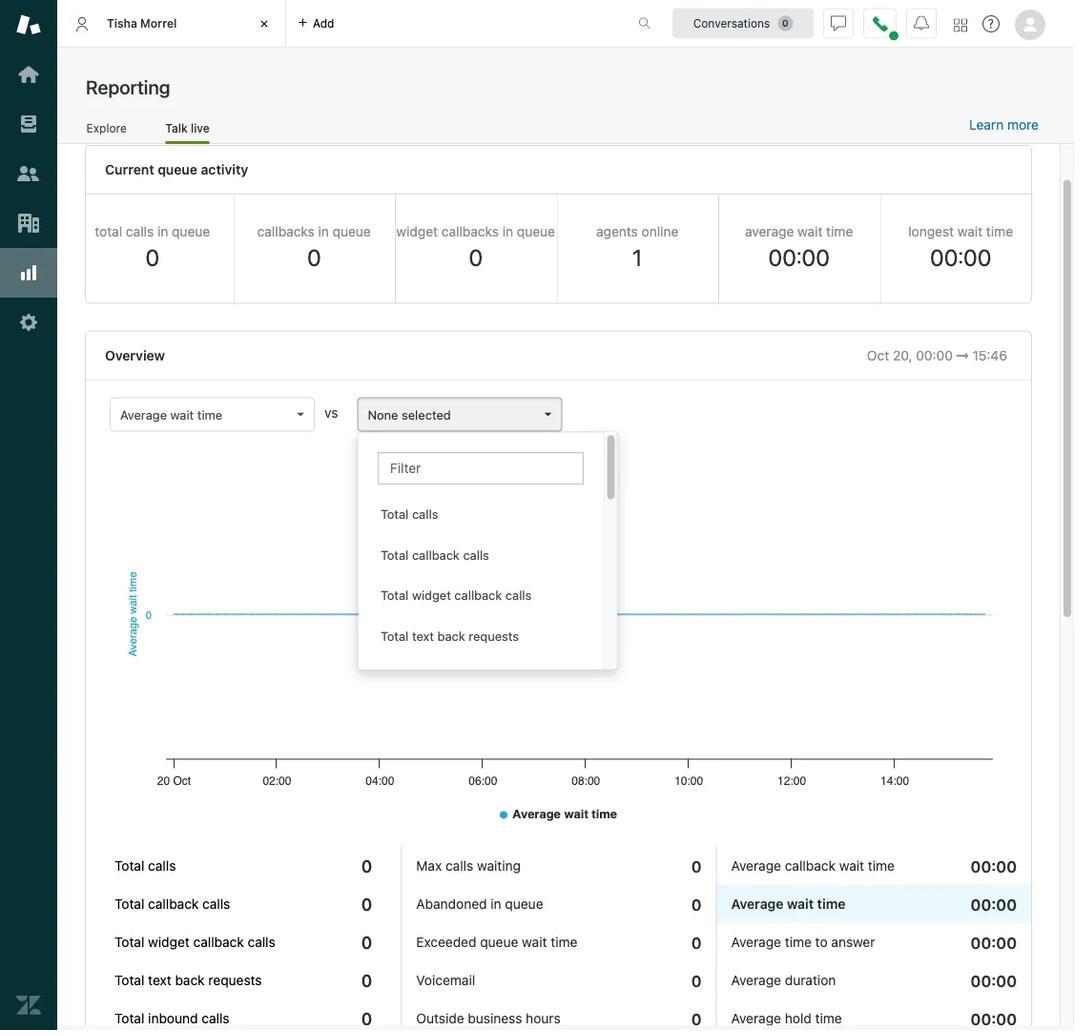 Task type: describe. For each thing, give the bounding box(es) containing it.
explore link
[[86, 121, 127, 141]]

tisha
[[107, 16, 137, 30]]

talk live
[[165, 121, 210, 135]]

learn
[[970, 117, 1004, 133]]

tisha morrel
[[107, 16, 177, 30]]

organizations image
[[16, 211, 41, 236]]

admin image
[[16, 310, 41, 335]]

talk
[[165, 121, 188, 135]]

reporting image
[[16, 261, 41, 285]]

close image
[[255, 14, 274, 33]]

get started image
[[16, 62, 41, 87]]

more
[[1008, 117, 1039, 133]]

conversations button
[[673, 8, 814, 39]]

main element
[[0, 0, 57, 1031]]

explore
[[86, 121, 127, 135]]

tabs tab list
[[57, 0, 618, 48]]



Task type: locate. For each thing, give the bounding box(es) containing it.
learn more
[[970, 117, 1039, 133]]

notifications image
[[914, 16, 930, 31]]

customers image
[[16, 161, 41, 186]]

zendesk products image
[[954, 19, 968, 32]]

zendesk support image
[[16, 12, 41, 37]]

button displays agent's chat status as invisible. image
[[831, 16, 847, 31]]

views image
[[16, 112, 41, 136]]

zendesk image
[[16, 993, 41, 1018]]

get help image
[[983, 15, 1000, 32]]

live
[[191, 121, 210, 135]]

add button
[[286, 0, 346, 47]]

add
[[313, 17, 334, 30]]

morrel
[[140, 16, 177, 30]]

tisha morrel tab
[[57, 0, 286, 48]]

learn more link
[[970, 116, 1039, 134]]

reporting
[[86, 75, 170, 98]]

conversations
[[694, 17, 770, 30]]

talk live link
[[165, 121, 210, 144]]



Task type: vqa. For each thing, say whether or not it's contained in the screenshot.
Recently
no



